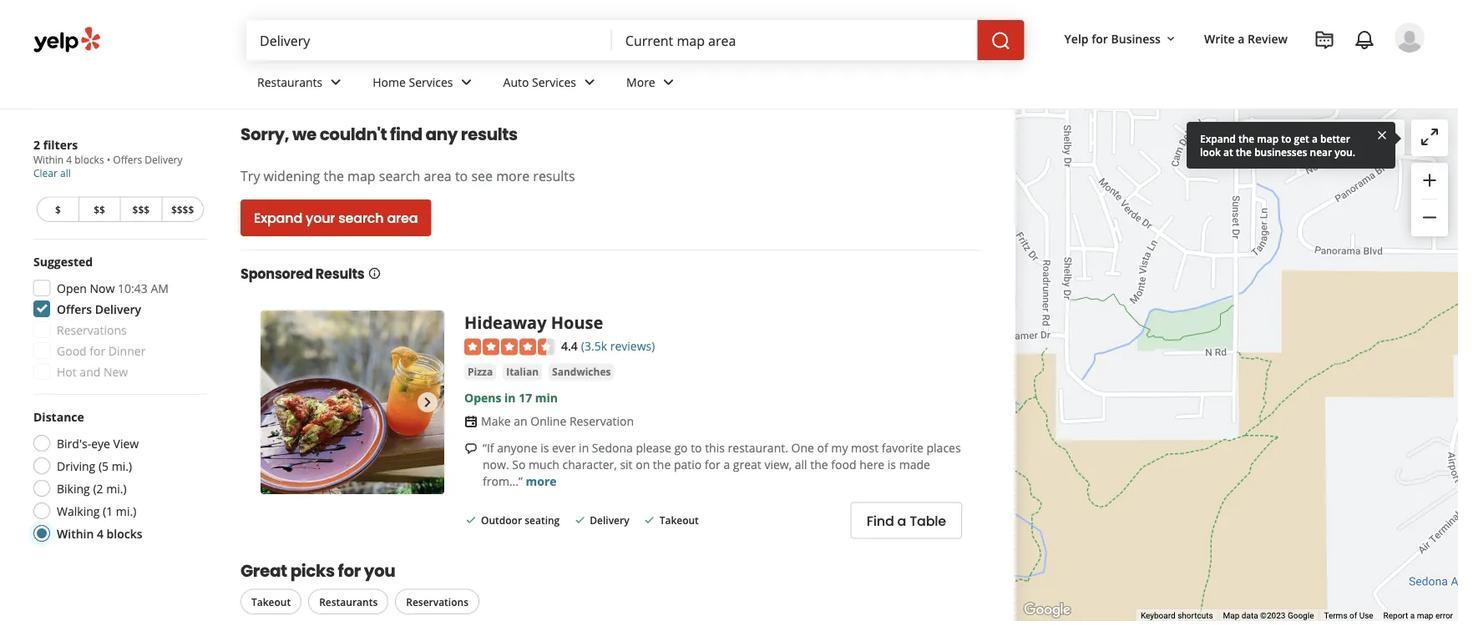 Task type: vqa. For each thing, say whether or not it's contained in the screenshot.
the top 16 friends v2 IMAGE
no



Task type: describe. For each thing, give the bounding box(es) containing it.
yelp
[[1065, 30, 1089, 46]]

sandwiches link
[[549, 364, 614, 381]]

clear
[[33, 166, 58, 180]]

italian link
[[503, 364, 542, 381]]

1 vertical spatial of
[[1350, 611, 1357, 621]]

reservations inside "group"
[[57, 322, 127, 338]]

go
[[674, 440, 688, 456]]

italian button
[[503, 364, 542, 381]]

home
[[373, 74, 406, 90]]

expand the map to get a better look at the businesses near you.
[[1200, 132, 1356, 159]]

1 vertical spatial within
[[57, 526, 94, 542]]

an
[[514, 414, 528, 429]]

(3.5k
[[581, 338, 607, 354]]

map region
[[970, 0, 1458, 621]]

driving (5 mi.)
[[57, 458, 132, 474]]

0 vertical spatial in
[[505, 390, 516, 406]]

hideaway house image
[[261, 311, 444, 494]]

16 checkmark v2 image for takeout
[[643, 514, 656, 527]]

results
[[316, 264, 365, 283]]

now
[[90, 280, 115, 296]]

slideshow element
[[261, 311, 444, 494]]

a for find a table
[[898, 512, 906, 531]]

$$ button
[[78, 197, 120, 222]]

all inside "if anyone is ever in sedona please go to this restaurant. one of my most favorite places now. so much character, sit on the patio for a great view, all the food here is made from…"
[[795, 457, 807, 473]]

yelp for business
[[1065, 30, 1161, 46]]

©2023
[[1261, 611, 1286, 621]]

use
[[1360, 611, 1374, 621]]

now.
[[483, 457, 509, 473]]

restaurants link
[[244, 60, 359, 109]]

1 horizontal spatial is
[[888, 457, 896, 473]]

pizza link
[[464, 364, 496, 381]]

food
[[831, 457, 857, 473]]

4.4 star rating image
[[464, 339, 555, 356]]

businesses
[[1255, 145, 1308, 159]]

driving
[[57, 458, 95, 474]]

make
[[481, 414, 511, 429]]

write a review
[[1204, 30, 1288, 46]]

view
[[113, 436, 139, 451]]

within inside 2 filters within 4 blocks • offers delivery clear all
[[33, 153, 64, 167]]

couldn't
[[320, 123, 387, 146]]

for inside "if anyone is ever in sedona please go to this restaurant. one of my most favorite places now. so much character, sit on the patio for a great view, all the food here is made from…"
[[705, 457, 721, 473]]

picks
[[290, 559, 335, 583]]

outdoor seating
[[481, 514, 560, 527]]

(3.5k reviews)
[[581, 338, 655, 354]]

min
[[535, 390, 558, 406]]

within 4 blocks
[[57, 526, 142, 542]]

1 vertical spatial search
[[339, 209, 384, 228]]

for left "you"
[[338, 559, 361, 583]]

10:43
[[118, 280, 148, 296]]

biking
[[57, 481, 90, 497]]

better
[[1321, 132, 1351, 145]]

restaurants button
[[308, 589, 389, 615]]

dinner
[[108, 343, 146, 359]]

$$$ button
[[120, 197, 161, 222]]

more
[[626, 74, 655, 90]]

a for report a map error
[[1411, 611, 1415, 621]]

sandwiches
[[552, 365, 611, 379]]

get
[[1294, 132, 1310, 145]]

services for auto services
[[532, 74, 576, 90]]

search as map moves
[[1276, 130, 1395, 146]]

places
[[927, 440, 961, 456]]

made
[[899, 457, 930, 473]]

report a map error link
[[1384, 611, 1453, 621]]

$$$
[[132, 203, 150, 216]]

we
[[292, 123, 316, 146]]

$$$$ button
[[161, 197, 204, 222]]

filters
[[43, 137, 78, 152]]

16 checkmark v2 image
[[573, 514, 587, 527]]

house
[[551, 311, 603, 334]]

good
[[57, 343, 87, 359]]

opens
[[464, 390, 502, 406]]

previous image
[[267, 393, 287, 413]]

you.
[[1335, 145, 1356, 159]]

blocks inside 2 filters within 4 blocks • offers delivery clear all
[[75, 153, 104, 167]]

to inside expand the map to get a better look at the businesses near you.
[[1282, 132, 1292, 145]]

hideaway house
[[464, 311, 603, 334]]

as
[[1316, 130, 1328, 146]]

"if anyone is ever in sedona please go to this restaurant. one of my most favorite places now. so much character, sit on the patio for a great view, all the food here is made from…"
[[483, 440, 961, 490]]

expand for expand the map to get a better look at the businesses near you.
[[1200, 132, 1236, 145]]

reviews)
[[610, 338, 655, 354]]

map down 'couldn't'
[[348, 167, 376, 185]]

this
[[705, 440, 725, 456]]

for up hot and new
[[90, 343, 105, 359]]

find a table
[[867, 512, 946, 531]]

auto
[[503, 74, 529, 90]]

more link
[[526, 474, 557, 490]]

2 filters within 4 blocks • offers delivery clear all
[[33, 137, 183, 180]]

offers inside 2 filters within 4 blocks • offers delivery clear all
[[113, 153, 142, 167]]

for inside "yelp for business" 'button'
[[1092, 30, 1108, 46]]

(2
[[93, 481, 103, 497]]

$$$$
[[171, 203, 194, 216]]

suggested
[[33, 254, 93, 269]]

one
[[791, 440, 814, 456]]

"if
[[483, 440, 494, 456]]

2 vertical spatial delivery
[[590, 514, 630, 527]]

sit
[[620, 457, 633, 473]]

blocks inside option group
[[107, 526, 142, 542]]

character,
[[563, 457, 617, 473]]

16 reservation v2 image
[[464, 415, 478, 428]]

0 horizontal spatial offers
[[57, 301, 92, 317]]

all inside 2 filters within 4 blocks • offers delivery clear all
[[60, 166, 71, 180]]

opens in 17 min
[[464, 390, 558, 406]]

sedona
[[592, 440, 633, 456]]

delivery inside "group"
[[95, 301, 141, 317]]

pizza button
[[464, 364, 496, 381]]

(1
[[103, 503, 113, 519]]

great picks for you
[[241, 559, 395, 583]]

to inside "if anyone is ever in sedona please go to this restaurant. one of my most favorite places now. so much character, sit on the patio for a great view, all the food here is made from…"
[[691, 440, 702, 456]]

shortcuts
[[1178, 611, 1213, 621]]

find a table link
[[851, 503, 962, 539]]

4 inside 2 filters within 4 blocks • offers delivery clear all
[[66, 153, 72, 167]]

option group containing distance
[[28, 408, 207, 547]]

map for search
[[1331, 130, 1356, 146]]

seating
[[525, 514, 560, 527]]

0 vertical spatial group
[[1412, 163, 1448, 236]]

16 speech v2 image
[[464, 442, 478, 456]]

restaurants for 'restaurants' button
[[319, 595, 378, 609]]

sorry, we couldn't find any results
[[241, 123, 518, 146]]

open now 10:43 am
[[57, 280, 169, 296]]



Task type: locate. For each thing, give the bounding box(es) containing it.
1 vertical spatial mi.)
[[106, 481, 127, 497]]

a right report
[[1411, 611, 1415, 621]]

most
[[851, 440, 879, 456]]

0 horizontal spatial none field
[[260, 31, 599, 49]]

2 horizontal spatial delivery
[[590, 514, 630, 527]]

more
[[496, 167, 530, 185], [526, 474, 557, 490]]

a left the "great"
[[724, 457, 730, 473]]

eye
[[91, 436, 110, 451]]

notifications image
[[1355, 30, 1375, 50]]

1 vertical spatial restaurants
[[319, 595, 378, 609]]

blocks down (1
[[107, 526, 142, 542]]

Near text field
[[625, 31, 964, 49]]

1 none field from the left
[[260, 31, 599, 49]]

1 vertical spatial in
[[579, 440, 589, 456]]

and
[[80, 364, 101, 380]]

2 services from the left
[[532, 74, 576, 90]]

search right your
[[339, 209, 384, 228]]

expand inside expand the map to get a better look at the businesses near you.
[[1200, 132, 1236, 145]]

16 checkmark v2 image for outdoor seating
[[464, 514, 478, 527]]

you
[[364, 559, 395, 583]]

expand for expand your search area
[[254, 209, 302, 228]]

0 horizontal spatial results
[[461, 123, 518, 146]]

1 vertical spatial more
[[526, 474, 557, 490]]

keyboard shortcuts
[[1141, 611, 1213, 621]]

mi.) for driving (5 mi.)
[[112, 458, 132, 474]]

1 vertical spatial expand
[[254, 209, 302, 228]]

24 chevron down v2 image inside home services 'link'
[[457, 72, 477, 92]]

restaurants for restaurants link
[[257, 74, 323, 90]]

0 horizontal spatial delivery
[[95, 301, 141, 317]]

1 vertical spatial offers
[[57, 301, 92, 317]]

0 vertical spatial search
[[379, 167, 420, 185]]

widening
[[264, 167, 320, 185]]

hideaway house link
[[464, 311, 603, 334]]

pizza
[[468, 365, 493, 379]]

zoom in image
[[1420, 170, 1440, 190]]

restaurants
[[257, 74, 323, 90], [319, 595, 378, 609]]

blocks left •
[[75, 153, 104, 167]]

0 vertical spatial of
[[817, 440, 828, 456]]

map inside expand the map to get a better look at the businesses near you.
[[1257, 132, 1279, 145]]

24 chevron down v2 image left auto
[[457, 72, 477, 92]]

Find text field
[[260, 31, 599, 49]]

new
[[104, 364, 128, 380]]

group
[[1412, 163, 1448, 236], [28, 253, 207, 385]]

of left use
[[1350, 611, 1357, 621]]

takeout inside button
[[251, 595, 291, 609]]

favorite
[[882, 440, 924, 456]]

user actions element
[[1051, 21, 1448, 124]]

all down one
[[795, 457, 807, 473]]

delivery up $$$$
[[145, 153, 183, 167]]

0 vertical spatial results
[[461, 123, 518, 146]]

of inside "if anyone is ever in sedona please go to this restaurant. one of my most favorite places now. so much character, sit on the patio for a great view, all the food here is made from…"
[[817, 440, 828, 456]]

in up the "character,"
[[579, 440, 589, 456]]

1 horizontal spatial of
[[1350, 611, 1357, 621]]

24 chevron down v2 image
[[659, 72, 679, 92]]

map
[[1331, 130, 1356, 146], [1257, 132, 1279, 145], [348, 167, 376, 185], [1417, 611, 1434, 621]]

within down the 2
[[33, 153, 64, 167]]

services inside 'link'
[[409, 74, 453, 90]]

1 horizontal spatial takeout
[[660, 514, 699, 527]]

mi.) right (5
[[112, 458, 132, 474]]

0 horizontal spatial services
[[409, 74, 453, 90]]

1 vertical spatial to
[[455, 167, 468, 185]]

within down walking
[[57, 526, 94, 542]]

restaurants inside restaurants link
[[257, 74, 323, 90]]

24 chevron down v2 image for home services
[[457, 72, 477, 92]]

0 horizontal spatial expand
[[254, 209, 302, 228]]

error
[[1436, 611, 1453, 621]]

zoom out image
[[1420, 208, 1440, 228]]

terms of use link
[[1324, 611, 1374, 621]]

0 horizontal spatial 16 checkmark v2 image
[[464, 514, 478, 527]]

1 horizontal spatial 16 checkmark v2 image
[[643, 514, 656, 527]]

report
[[1384, 611, 1409, 621]]

more right see
[[496, 167, 530, 185]]

for right the yelp
[[1092, 30, 1108, 46]]

16 checkmark v2 image left outdoor
[[464, 514, 478, 527]]

mi.) for biking (2 mi.)
[[106, 481, 127, 497]]

2 16 checkmark v2 image from the left
[[643, 514, 656, 527]]

0 vertical spatial expand
[[1200, 132, 1236, 145]]

expand
[[1200, 132, 1236, 145], [254, 209, 302, 228]]

moves
[[1359, 130, 1395, 146]]

0 vertical spatial reservations
[[57, 322, 127, 338]]

restaurants inside button
[[319, 595, 378, 609]]

services right auto
[[532, 74, 576, 90]]

1 horizontal spatial blocks
[[107, 526, 142, 542]]

4 down filters
[[66, 153, 72, 167]]

outdoor
[[481, 514, 522, 527]]

16 checkmark v2 image
[[464, 514, 478, 527], [643, 514, 656, 527]]

is up much
[[541, 440, 549, 456]]

of
[[817, 440, 828, 456], [1350, 611, 1357, 621]]

0 horizontal spatial in
[[505, 390, 516, 406]]

please
[[636, 440, 671, 456]]

italian
[[506, 365, 539, 379]]

3 24 chevron down v2 image from the left
[[580, 72, 600, 92]]

none field up home services 'link'
[[260, 31, 599, 49]]

expand inside expand your search area link
[[254, 209, 302, 228]]

is
[[541, 440, 549, 456], [888, 457, 896, 473]]

a inside expand the map to get a better look at the businesses near you.
[[1312, 132, 1318, 145]]

review
[[1248, 30, 1288, 46]]

0 horizontal spatial to
[[455, 167, 468, 185]]

16 info v2 image
[[368, 267, 381, 280]]

home services
[[373, 74, 453, 90]]

24 chevron down v2 image for restaurants
[[326, 72, 346, 92]]

data
[[1242, 611, 1258, 621]]

2 none field from the left
[[625, 31, 964, 49]]

1 services from the left
[[409, 74, 453, 90]]

results up see
[[461, 123, 518, 146]]

1 horizontal spatial to
[[691, 440, 702, 456]]

1 vertical spatial all
[[795, 457, 807, 473]]

expand your search area
[[254, 209, 418, 228]]

group containing suggested
[[28, 253, 207, 385]]

hideaway
[[464, 311, 547, 334]]

blocks
[[75, 153, 104, 167], [107, 526, 142, 542]]

close image
[[1376, 127, 1389, 142]]

restaurant.
[[728, 440, 788, 456]]

0 horizontal spatial of
[[817, 440, 828, 456]]

all right clear
[[60, 166, 71, 180]]

1 vertical spatial blocks
[[107, 526, 142, 542]]

1 horizontal spatial reservations
[[406, 595, 469, 609]]

1 horizontal spatial none field
[[625, 31, 964, 49]]

2 horizontal spatial 24 chevron down v2 image
[[580, 72, 600, 92]]

0 vertical spatial takeout
[[660, 514, 699, 527]]

0 horizontal spatial 24 chevron down v2 image
[[326, 72, 346, 92]]

to right go
[[691, 440, 702, 456]]

1 vertical spatial is
[[888, 457, 896, 473]]

distance
[[33, 409, 84, 425]]

1 vertical spatial group
[[28, 253, 207, 385]]

at
[[1224, 145, 1233, 159]]

bird's-eye view
[[57, 436, 139, 451]]

0 vertical spatial 4
[[66, 153, 72, 167]]

hot and new
[[57, 364, 128, 380]]

none field find
[[260, 31, 599, 49]]

map
[[1223, 611, 1240, 621]]

1 vertical spatial results
[[533, 167, 575, 185]]

a right find
[[898, 512, 906, 531]]

4
[[66, 153, 72, 167], [97, 526, 104, 542]]

0 vertical spatial mi.)
[[112, 458, 132, 474]]

0 horizontal spatial all
[[60, 166, 71, 180]]

option group
[[28, 408, 207, 547]]

table
[[910, 512, 946, 531]]

0 horizontal spatial area
[[387, 209, 418, 228]]

4.4
[[561, 338, 578, 354]]

1 horizontal spatial area
[[424, 167, 452, 185]]

results right see
[[533, 167, 575, 185]]

a inside "if anyone is ever in sedona please go to this restaurant. one of my most favorite places now. so much character, sit on the patio for a great view, all the food here is made from…"
[[724, 457, 730, 473]]

mi.) for walking (1 mi.)
[[116, 503, 136, 519]]

a right write
[[1238, 30, 1245, 46]]

24 chevron down v2 image left home
[[326, 72, 346, 92]]

None field
[[260, 31, 599, 49], [625, 31, 964, 49]]

map left error
[[1417, 611, 1434, 621]]

in left 17 on the left
[[505, 390, 516, 406]]

0 vertical spatial delivery
[[145, 153, 183, 167]]

1 vertical spatial reservations
[[406, 595, 469, 609]]

0 vertical spatial all
[[60, 166, 71, 180]]

0 vertical spatial is
[[541, 440, 549, 456]]

2 24 chevron down v2 image from the left
[[457, 72, 477, 92]]

17
[[519, 390, 532, 406]]

biking (2 mi.)
[[57, 481, 127, 497]]

services right home
[[409, 74, 453, 90]]

great
[[733, 457, 762, 473]]

to left see
[[455, 167, 468, 185]]

google image
[[1020, 600, 1075, 621]]

offers down open
[[57, 301, 92, 317]]

area down try widening the map search area to see more results
[[387, 209, 418, 228]]

in inside "if anyone is ever in sedona please go to this restaurant. one of my most favorite places now. so much character, sit on the patio for a great view, all the food here is made from…"
[[579, 440, 589, 456]]

takeout down great
[[251, 595, 291, 609]]

business categories element
[[244, 60, 1425, 109]]

mateo r. image
[[1395, 23, 1425, 53]]

0 vertical spatial blocks
[[75, 153, 104, 167]]

0 horizontal spatial 4
[[66, 153, 72, 167]]

expand your search area link
[[241, 200, 431, 236]]

search down the 'find'
[[379, 167, 420, 185]]

here
[[860, 457, 885, 473]]

make an online reservation
[[481, 414, 634, 429]]

view,
[[765, 457, 792, 473]]

0 vertical spatial to
[[1282, 132, 1292, 145]]

24 chevron down v2 image right auto services
[[580, 72, 600, 92]]

1 horizontal spatial in
[[579, 440, 589, 456]]

none field up business categories "element"
[[625, 31, 964, 49]]

a right get at the top right of page
[[1312, 132, 1318, 145]]

the
[[1239, 132, 1255, 145], [1236, 145, 1252, 159], [324, 167, 344, 185], [653, 457, 671, 473], [810, 457, 828, 473]]

1 vertical spatial delivery
[[95, 301, 141, 317]]

services for home services
[[409, 74, 453, 90]]

(3.5k reviews) link
[[581, 337, 655, 355]]

in
[[505, 390, 516, 406], [579, 440, 589, 456]]

reservations inside button
[[406, 595, 469, 609]]

1 horizontal spatial group
[[1412, 163, 1448, 236]]

to left get at the top right of page
[[1282, 132, 1292, 145]]

find
[[390, 123, 422, 146]]

area down any
[[424, 167, 452, 185]]

2 horizontal spatial to
[[1282, 132, 1292, 145]]

expand map image
[[1420, 127, 1440, 147]]

1 horizontal spatial 4
[[97, 526, 104, 542]]

24 chevron down v2 image inside auto services link
[[580, 72, 600, 92]]

a for write a review
[[1238, 30, 1245, 46]]

delivery inside 2 filters within 4 blocks • offers delivery clear all
[[145, 153, 183, 167]]

ever
[[552, 440, 576, 456]]

1 16 checkmark v2 image from the left
[[464, 514, 478, 527]]

search image
[[991, 31, 1011, 51]]

for down this
[[705, 457, 721, 473]]

24 chevron down v2 image for auto services
[[580, 72, 600, 92]]

open
[[57, 280, 87, 296]]

4 inside option group
[[97, 526, 104, 542]]

mi.)
[[112, 458, 132, 474], [106, 481, 127, 497], [116, 503, 136, 519]]

16 checkmark v2 image down on
[[643, 514, 656, 527]]

offers right •
[[113, 153, 142, 167]]

delivery down 'open now 10:43 am'
[[95, 301, 141, 317]]

mi.) right (1
[[116, 503, 136, 519]]

walking (1 mi.)
[[57, 503, 136, 519]]

1 horizontal spatial 24 chevron down v2 image
[[457, 72, 477, 92]]

24 chevron down v2 image
[[326, 72, 346, 92], [457, 72, 477, 92], [580, 72, 600, 92]]

within
[[33, 153, 64, 167], [57, 526, 94, 542]]

map right as
[[1331, 130, 1356, 146]]

0 horizontal spatial reservations
[[57, 322, 127, 338]]

mi.) right (2
[[106, 481, 127, 497]]

is right here
[[888, 457, 896, 473]]

map left get at the top right of page
[[1257, 132, 1279, 145]]

2 vertical spatial mi.)
[[116, 503, 136, 519]]

1 horizontal spatial services
[[532, 74, 576, 90]]

clear all link
[[33, 166, 71, 180]]

look
[[1200, 145, 1221, 159]]

0 vertical spatial area
[[424, 167, 452, 185]]

so
[[512, 457, 526, 473]]

for
[[1092, 30, 1108, 46], [90, 343, 105, 359], [705, 457, 721, 473], [338, 559, 361, 583]]

map for report
[[1417, 611, 1434, 621]]

0 vertical spatial offers
[[113, 153, 142, 167]]

map for expand
[[1257, 132, 1279, 145]]

0 vertical spatial within
[[33, 153, 64, 167]]

write
[[1204, 30, 1235, 46]]

expand left the businesses
[[1200, 132, 1236, 145]]

None search field
[[246, 20, 1028, 60]]

terms of use
[[1324, 611, 1374, 621]]

restaurants up we
[[257, 74, 323, 90]]

my
[[831, 440, 848, 456]]

near
[[1310, 145, 1332, 159]]

takeout down "patio" at the bottom of the page
[[660, 514, 699, 527]]

1 horizontal spatial delivery
[[145, 153, 183, 167]]

1 horizontal spatial results
[[533, 167, 575, 185]]

reservation
[[570, 414, 634, 429]]

0 horizontal spatial is
[[541, 440, 549, 456]]

1 24 chevron down v2 image from the left
[[326, 72, 346, 92]]

16 chevron down v2 image
[[1164, 32, 1178, 46]]

delivery right 16 checkmark v2 image
[[590, 514, 630, 527]]

more down much
[[526, 474, 557, 490]]

1 vertical spatial takeout
[[251, 595, 291, 609]]

0 vertical spatial more
[[496, 167, 530, 185]]

1 horizontal spatial all
[[795, 457, 807, 473]]

find
[[867, 512, 894, 531]]

none field near
[[625, 31, 964, 49]]

2 vertical spatial to
[[691, 440, 702, 456]]

online
[[531, 414, 567, 429]]

1 horizontal spatial offers
[[113, 153, 142, 167]]

sponsored
[[241, 264, 313, 283]]

1 vertical spatial area
[[387, 209, 418, 228]]

24 chevron down v2 image inside restaurants link
[[326, 72, 346, 92]]

reservations button
[[395, 589, 479, 615]]

projects image
[[1315, 30, 1335, 50]]

expand the map to get a better look at the businesses near you. tooltip
[[1187, 122, 1396, 169]]

patio
[[674, 457, 702, 473]]

of left my
[[817, 440, 828, 456]]

restaurants down great picks for you
[[319, 595, 378, 609]]

great
[[241, 559, 287, 583]]

takeout button
[[241, 589, 302, 615]]

0 horizontal spatial blocks
[[75, 153, 104, 167]]

0 horizontal spatial takeout
[[251, 595, 291, 609]]

1 vertical spatial 4
[[97, 526, 104, 542]]

$
[[55, 203, 61, 216]]

0 vertical spatial restaurants
[[257, 74, 323, 90]]

your
[[306, 209, 335, 228]]

4 down walking (1 mi.)
[[97, 526, 104, 542]]

try widening the map search area to see more results
[[241, 167, 575, 185]]

area
[[424, 167, 452, 185], [387, 209, 418, 228]]

1 horizontal spatial expand
[[1200, 132, 1236, 145]]

expand left your
[[254, 209, 302, 228]]

next image
[[418, 393, 438, 413]]

0 horizontal spatial group
[[28, 253, 207, 385]]



